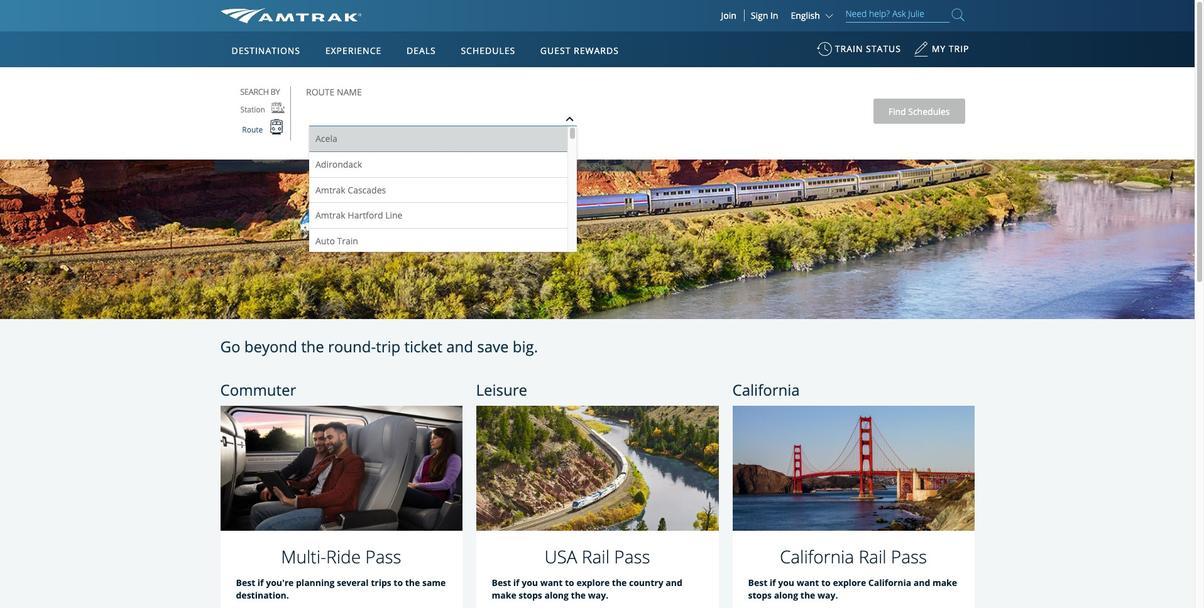 Task type: locate. For each thing, give the bounding box(es) containing it.
to
[[394, 577, 403, 589], [565, 577, 575, 589], [822, 577, 831, 589]]

0 vertical spatial make
[[933, 577, 958, 589]]

2 along from the left
[[774, 590, 799, 602]]

multi- up adirondack
[[331, 119, 404, 158]]

1 horizontal spatial stops
[[749, 590, 772, 602]]

if inside best if you're planning several trips to the same destination.
[[258, 577, 264, 589]]

acela
[[316, 133, 338, 145]]

0 horizontal spatial to
[[394, 577, 403, 589]]

train status link
[[817, 37, 902, 68]]

1 horizontal spatial along
[[774, 590, 799, 602]]

deals button
[[402, 33, 441, 69]]

stops inside the best if you want to explore california and make stops along the way.
[[749, 590, 772, 602]]

2 horizontal spatial best
[[749, 577, 768, 589]]

&
[[467, 119, 487, 158]]

next image
[[1167, 185, 1184, 202]]

adirondack option
[[309, 151, 568, 177]]

explore down usa rail pass
[[577, 577, 610, 589]]

schedules
[[461, 45, 516, 57]]

ride
[[404, 119, 460, 158], [326, 545, 361, 569]]

the left round-
[[301, 336, 324, 357]]

2 way. from the left
[[818, 590, 838, 602]]

1 best from the left
[[236, 577, 255, 589]]

0 vertical spatial route
[[306, 86, 335, 98]]

and inside the best if you want to explore california and make stops along the way.
[[914, 577, 931, 589]]

you inside best if you want to explore the country and make stops along the way.
[[522, 577, 538, 589]]

1 if from the left
[[258, 577, 264, 589]]

1 horizontal spatial to
[[565, 577, 575, 589]]

the down california rail pass
[[801, 590, 816, 602]]

make
[[933, 577, 958, 589], [492, 590, 517, 602]]

want
[[541, 577, 563, 589], [797, 577, 820, 589]]

way. down usa rail pass
[[588, 590, 609, 602]]

you
[[522, 577, 538, 589], [779, 577, 795, 589]]

if inside the best if you want to explore california and make stops along the way.
[[770, 577, 776, 589]]

to inside the best if you want to explore california and make stops along the way.
[[822, 577, 831, 589]]

1 vertical spatial california
[[780, 545, 855, 569]]

2 pass from the left
[[615, 545, 651, 569]]

regions map image
[[267, 105, 569, 281]]

route inside route button
[[242, 125, 263, 135]]

to down california rail pass
[[822, 577, 831, 589]]

to for usa
[[565, 577, 575, 589]]

amtrak cascades
[[316, 184, 386, 196]]

and
[[447, 336, 474, 357], [666, 577, 683, 589], [914, 577, 931, 589]]

you're
[[266, 577, 294, 589]]

0 horizontal spatial explore
[[577, 577, 610, 589]]

ride left '&'
[[404, 119, 460, 158]]

2 horizontal spatial pass
[[892, 545, 928, 569]]

sign in button
[[751, 9, 779, 21]]

0 vertical spatial multi-
[[331, 119, 404, 158]]

pass for california rail pass
[[892, 545, 928, 569]]

want inside best if you want to explore the country and make stops along the way.
[[541, 577, 563, 589]]

explore
[[577, 577, 610, 589], [833, 577, 867, 589]]

to down usa
[[565, 577, 575, 589]]

2 horizontal spatial if
[[770, 577, 776, 589]]

0 horizontal spatial best
[[236, 577, 255, 589]]

0 horizontal spatial make
[[492, 590, 517, 602]]

pass
[[366, 545, 402, 569], [615, 545, 651, 569], [892, 545, 928, 569]]

1 horizontal spatial explore
[[833, 577, 867, 589]]

best inside best if you want to explore the country and make stops along the way.
[[492, 577, 511, 589]]

1 explore from the left
[[577, 577, 610, 589]]

0 horizontal spatial route
[[242, 125, 263, 135]]

0 vertical spatial ride
[[404, 119, 460, 158]]

usa
[[545, 545, 578, 569]]

2 horizontal spatial rail
[[859, 545, 887, 569]]

1 to from the left
[[394, 577, 403, 589]]

1 horizontal spatial rail
[[582, 545, 610, 569]]

1 want from the left
[[541, 577, 563, 589]]

you for california rail pass
[[779, 577, 795, 589]]

1 you from the left
[[522, 577, 538, 589]]

best if you want to explore the country and make stops along the way.
[[492, 577, 683, 602]]

california rail pass
[[780, 545, 928, 569]]

amtrak image
[[220, 8, 361, 23]]

3 if from the left
[[770, 577, 776, 589]]

amtrak inside option
[[316, 209, 346, 221]]

way. down california rail pass
[[818, 590, 838, 602]]

sign in
[[751, 9, 779, 21]]

search icon image
[[952, 6, 965, 23]]

1 horizontal spatial make
[[933, 577, 958, 589]]

deals
[[407, 45, 436, 57]]

my
[[932, 43, 946, 55]]

0 horizontal spatial want
[[541, 577, 563, 589]]

the
[[301, 336, 324, 357], [405, 577, 420, 589], [612, 577, 627, 589], [571, 590, 586, 602], [801, 590, 816, 602]]

1 vertical spatial route
[[242, 125, 263, 135]]

1 horizontal spatial if
[[514, 577, 520, 589]]

join
[[722, 9, 737, 21]]

1 vertical spatial ride
[[326, 545, 361, 569]]

0 horizontal spatial pass
[[366, 545, 402, 569]]

the down usa
[[571, 590, 586, 602]]

explore inside the best if you want to explore california and make stops along the way.
[[833, 577, 867, 589]]

2 vertical spatial amtrak
[[316, 209, 346, 221]]

rail
[[494, 119, 539, 158], [582, 545, 610, 569], [859, 545, 887, 569]]

if
[[258, 577, 264, 589], [514, 577, 520, 589], [770, 577, 776, 589]]

previous image
[[12, 185, 28, 202]]

auto
[[316, 235, 335, 247]]

route down station
[[242, 125, 263, 135]]

amtrak down station_icon
[[233, 119, 324, 158]]

want inside the best if you want to explore california and make stops along the way.
[[797, 577, 820, 589]]

2 explore from the left
[[833, 577, 867, 589]]

2 stops from the left
[[749, 590, 772, 602]]

rail right '&'
[[494, 119, 539, 158]]

0 vertical spatial amtrak
[[233, 119, 324, 158]]

the left same
[[405, 577, 420, 589]]

the left country
[[612, 577, 627, 589]]

1 horizontal spatial route
[[306, 86, 335, 98]]

1 vertical spatial make
[[492, 590, 517, 602]]

beyond
[[244, 336, 297, 357]]

explore down california rail pass
[[833, 577, 867, 589]]

make inside the best if you want to explore california and make stops along the way.
[[933, 577, 958, 589]]

amtrak for amtrak multi-ride & rail passes
[[233, 119, 324, 158]]

1 horizontal spatial ride
[[404, 119, 460, 158]]

0 horizontal spatial way.
[[588, 590, 609, 602]]

adirondack
[[316, 158, 362, 170]]

best inside best if you're planning several trips to the same destination.
[[236, 577, 255, 589]]

0 horizontal spatial if
[[258, 577, 264, 589]]

ticket
[[405, 336, 443, 357]]

the inside the best if you want to explore california and make stops along the way.
[[801, 590, 816, 602]]

best for usa
[[492, 577, 511, 589]]

1 way. from the left
[[588, 590, 609, 602]]

1 horizontal spatial you
[[779, 577, 795, 589]]

pass for usa rail pass
[[615, 545, 651, 569]]

several
[[337, 577, 369, 589]]

multi-
[[331, 119, 404, 158], [281, 545, 326, 569]]

rail up the best if you want to explore california and make stops along the way.
[[859, 545, 887, 569]]

0 horizontal spatial multi-
[[281, 545, 326, 569]]

0 horizontal spatial you
[[522, 577, 538, 589]]

3 to from the left
[[822, 577, 831, 589]]

banner
[[0, 0, 1195, 290]]

to inside best if you want to explore the country and make stops along the way.
[[565, 577, 575, 589]]

want down california rail pass
[[797, 577, 820, 589]]

amtrak inside option
[[316, 184, 346, 196]]

way.
[[588, 590, 609, 602], [818, 590, 838, 602]]

1 horizontal spatial multi-
[[331, 119, 404, 158]]

route
[[306, 86, 335, 98], [242, 125, 263, 135]]

3 best from the left
[[749, 577, 768, 589]]

0 horizontal spatial stops
[[519, 590, 543, 602]]

route left name
[[306, 86, 335, 98]]

explore inside best if you want to explore the country and make stops along the way.
[[577, 577, 610, 589]]

2 vertical spatial california
[[869, 577, 912, 589]]

1 horizontal spatial pass
[[615, 545, 651, 569]]

1 along from the left
[[545, 590, 569, 602]]

explore for california
[[833, 577, 867, 589]]

1 pass from the left
[[366, 545, 402, 569]]

california
[[733, 380, 800, 400], [780, 545, 855, 569], [869, 577, 912, 589]]

want for usa rail pass
[[541, 577, 563, 589]]

0 horizontal spatial along
[[545, 590, 569, 602]]

ride up several at the bottom of the page
[[326, 545, 361, 569]]

best
[[236, 577, 255, 589], [492, 577, 511, 589], [749, 577, 768, 589]]

2 you from the left
[[779, 577, 795, 589]]

1 vertical spatial amtrak
[[316, 184, 346, 196]]

along inside best if you want to explore the country and make stops along the way.
[[545, 590, 569, 602]]

1 horizontal spatial best
[[492, 577, 511, 589]]

1 horizontal spatial and
[[666, 577, 683, 589]]

train
[[836, 43, 864, 55]]

amtrak
[[233, 119, 324, 158], [316, 184, 346, 196], [316, 209, 346, 221]]

california for california
[[733, 380, 800, 400]]

2 want from the left
[[797, 577, 820, 589]]

rewards
[[574, 45, 619, 57]]

1 horizontal spatial want
[[797, 577, 820, 589]]

guest
[[541, 45, 571, 57]]

stops
[[519, 590, 543, 602], [749, 590, 772, 602]]

name
[[337, 86, 362, 98]]

1 horizontal spatial way.
[[818, 590, 838, 602]]

guest rewards button
[[536, 33, 624, 69]]

search by
[[240, 86, 280, 97]]

cascades
[[348, 184, 386, 196]]

stops inside best if you want to explore the country and make stops along the way.
[[519, 590, 543, 602]]

2 to from the left
[[565, 577, 575, 589]]

if inside best if you want to explore the country and make stops along the way.
[[514, 577, 520, 589]]

my trip button
[[914, 37, 970, 68]]

to for california
[[822, 577, 831, 589]]

if for usa
[[514, 577, 520, 589]]

list box
[[309, 126, 577, 254]]

2 horizontal spatial to
[[822, 577, 831, 589]]

status
[[867, 43, 902, 55]]

experience
[[326, 45, 382, 57]]

to right the trips
[[394, 577, 403, 589]]

destination.
[[236, 590, 289, 602]]

amtrak hartford line
[[316, 209, 403, 221]]

route_icon image
[[269, 119, 284, 135]]

multi-ride pass
[[281, 545, 402, 569]]

acela option
[[309, 126, 568, 151]]

0 vertical spatial california
[[733, 380, 800, 400]]

you inside the best if you want to explore california and make stops along the way.
[[779, 577, 795, 589]]

amtrak down adirondack
[[316, 184, 346, 196]]

leisure
[[476, 380, 528, 400]]

2 if from the left
[[514, 577, 520, 589]]

3 pass from the left
[[892, 545, 928, 569]]

1 stops from the left
[[519, 590, 543, 602]]

best inside the best if you want to explore california and make stops along the way.
[[749, 577, 768, 589]]

passes
[[546, 119, 633, 158]]

2 horizontal spatial and
[[914, 577, 931, 589]]

list box containing acela
[[309, 126, 577, 254]]

want down usa
[[541, 577, 563, 589]]

route name
[[306, 86, 362, 98]]

along
[[545, 590, 569, 602], [774, 590, 799, 602]]

application
[[267, 105, 569, 281]]

2 best from the left
[[492, 577, 511, 589]]

amtrak up auto
[[316, 209, 346, 221]]

amtrak for amtrak hartford line
[[316, 209, 346, 221]]

multi- up planning
[[281, 545, 326, 569]]

rail up best if you want to explore the country and make stops along the way.
[[582, 545, 610, 569]]



Task type: vqa. For each thing, say whether or not it's contained in the screenshot.
the top for
no



Task type: describe. For each thing, give the bounding box(es) containing it.
commuter
[[220, 380, 296, 400]]

auto train option
[[309, 228, 568, 254]]

schedules link
[[456, 31, 521, 68]]

my trip
[[932, 43, 970, 55]]

english button
[[791, 9, 837, 21]]

country
[[629, 577, 664, 589]]

1 vertical spatial multi-
[[281, 545, 326, 569]]

join button
[[714, 9, 745, 21]]

way. inside best if you want to explore the country and make stops along the way.
[[588, 590, 609, 602]]

trip
[[949, 43, 970, 55]]

station_icon image
[[272, 101, 286, 113]]

best for multi-
[[236, 577, 255, 589]]

and inside best if you want to explore the country and make stops along the way.
[[666, 577, 683, 589]]

station button
[[234, 101, 286, 119]]

the inside best if you're planning several trips to the same destination.
[[405, 577, 420, 589]]

trip
[[376, 336, 401, 357]]

california inside the best if you want to explore california and make stops along the way.
[[869, 577, 912, 589]]

banner containing join
[[0, 0, 1195, 290]]

go
[[220, 336, 241, 357]]

destinations button
[[227, 33, 306, 69]]

train status
[[836, 43, 902, 55]]

pass for multi-ride pass
[[366, 545, 402, 569]]

in
[[771, 9, 779, 21]]

train
[[337, 235, 358, 247]]

hartford
[[348, 209, 383, 221]]

auto train
[[316, 235, 358, 247]]

way. inside the best if you want to explore california and make stops along the way.
[[818, 590, 838, 602]]

go beyond the round-trip ticket and save big.
[[220, 336, 538, 357]]

make inside best if you want to explore the country and make stops along the way.
[[492, 590, 517, 602]]

if for multi-
[[258, 577, 264, 589]]

rail for usa
[[582, 545, 610, 569]]

big.
[[513, 336, 538, 357]]

route for route name
[[306, 86, 335, 98]]

to inside best if you're planning several trips to the same destination.
[[394, 577, 403, 589]]

search
[[240, 86, 269, 97]]

want for california rail pass
[[797, 577, 820, 589]]

0 horizontal spatial and
[[447, 336, 474, 357]]

sign
[[751, 9, 769, 21]]

experience button
[[320, 33, 387, 69]]

explore for usa
[[577, 577, 610, 589]]

planning
[[296, 577, 335, 589]]

best if you're planning several trips to the same destination.
[[236, 577, 446, 602]]

by
[[271, 86, 280, 97]]

if for california
[[770, 577, 776, 589]]

route button
[[236, 119, 284, 141]]

rail for california
[[859, 545, 887, 569]]

line
[[386, 209, 403, 221]]

route for route
[[242, 125, 263, 135]]

application inside banner
[[267, 105, 569, 281]]

amtrak cascades option
[[309, 177, 568, 203]]

trips
[[371, 577, 392, 589]]

california for california rail pass
[[780, 545, 855, 569]]

amtrak for amtrak cascades
[[316, 184, 346, 196]]

guest rewards
[[541, 45, 619, 57]]

you for usa rail pass
[[522, 577, 538, 589]]

0 horizontal spatial ride
[[326, 545, 361, 569]]

english
[[791, 9, 821, 21]]

california zephyr along scenic river image
[[0, 0, 1195, 372]]

usa rail pass
[[545, 545, 651, 569]]

station
[[241, 104, 265, 115]]

amtrak hartford line option
[[309, 203, 568, 228]]

best for california
[[749, 577, 768, 589]]

best if you want to explore california and make stops along the way.
[[749, 577, 958, 602]]

amtrak multi-ride & rail passes
[[233, 119, 633, 158]]

round-
[[328, 336, 376, 357]]

destinations
[[232, 45, 301, 57]]

same
[[423, 577, 446, 589]]

0 horizontal spatial rail
[[494, 119, 539, 158]]

Please enter your search item search field
[[846, 6, 950, 23]]

along inside the best if you want to explore california and make stops along the way.
[[774, 590, 799, 602]]

save
[[477, 336, 509, 357]]



